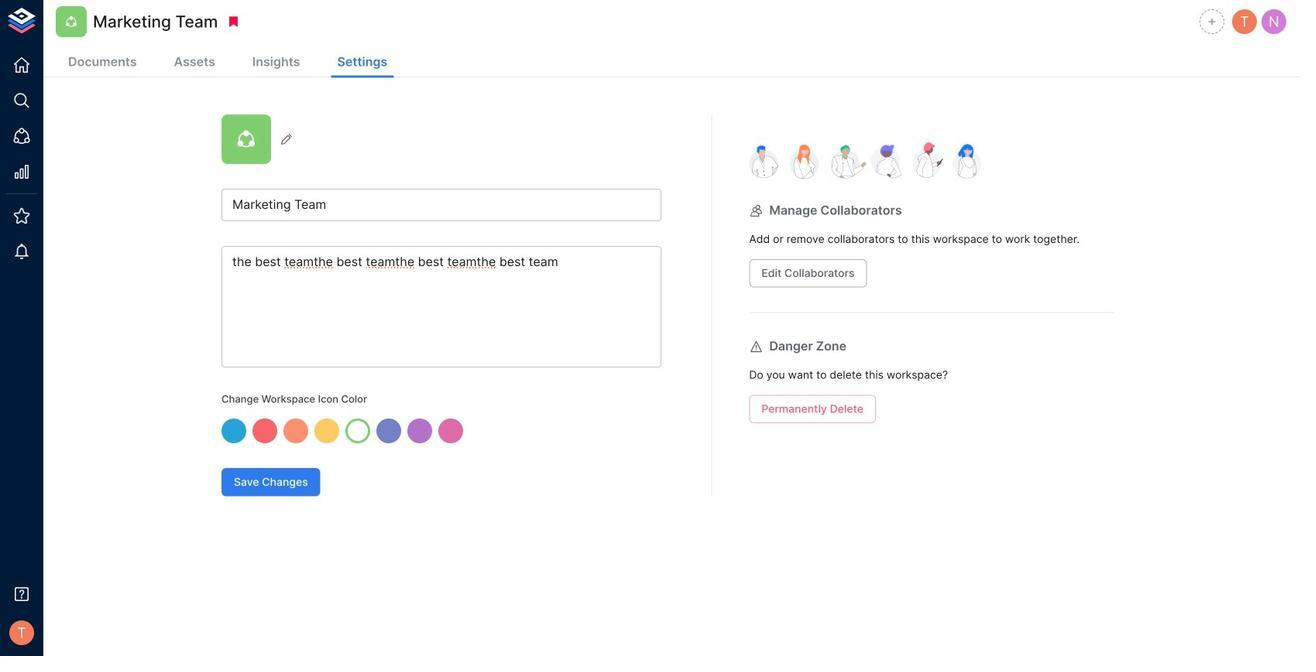Task type: vqa. For each thing, say whether or not it's contained in the screenshot.
Workspace notes are visible to all members and guests. text box
yes



Task type: describe. For each thing, give the bounding box(es) containing it.
Workspace notes are visible to all members and guests. text field
[[222, 246, 662, 368]]

Workspace Name text field
[[222, 189, 662, 222]]

remove bookmark image
[[227, 15, 240, 29]]



